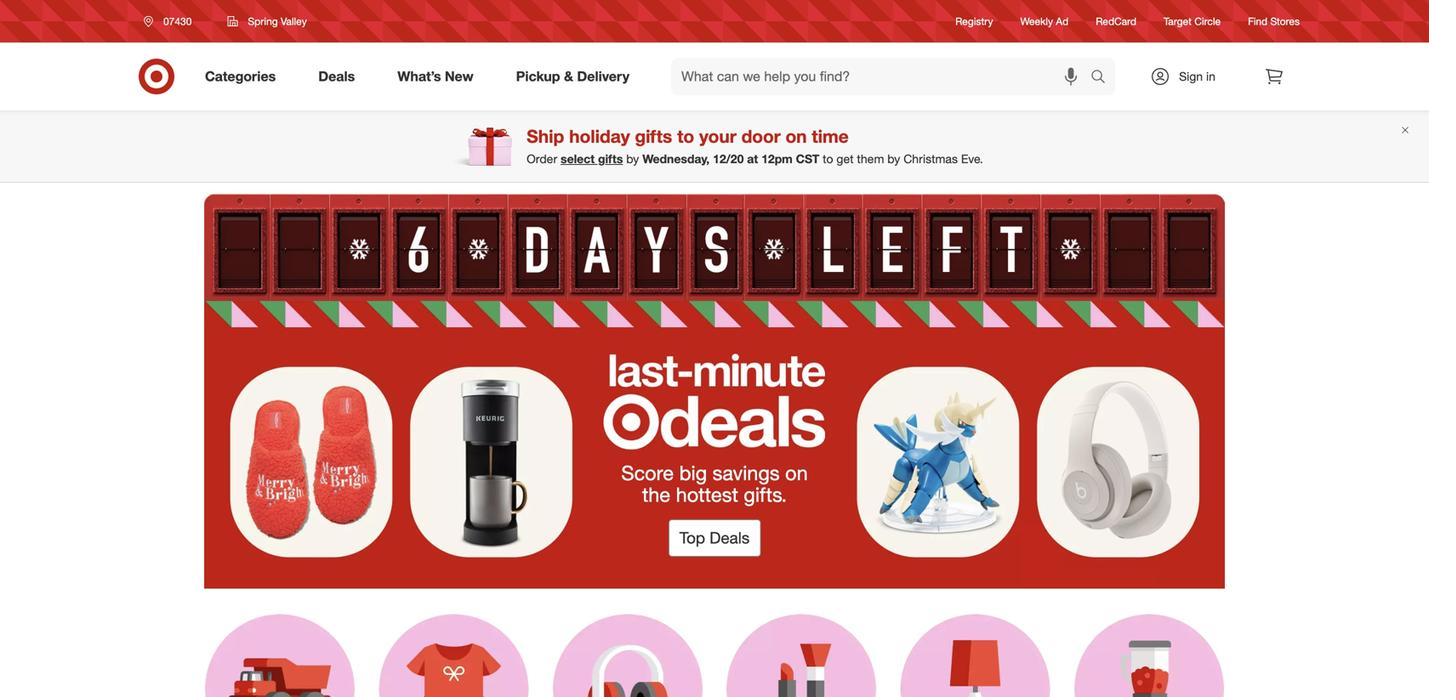 Task type: locate. For each thing, give the bounding box(es) containing it.
1 horizontal spatial deals
[[710, 528, 750, 548]]

0 horizontal spatial to
[[677, 125, 694, 147]]

redcard
[[1096, 15, 1137, 28]]

weekly
[[1021, 15, 1053, 28]]

wednesday,
[[643, 152, 710, 166]]

1 horizontal spatial to
[[823, 152, 833, 166]]

2 on from the top
[[785, 461, 808, 485]]

1 horizontal spatial gifts
[[635, 125, 672, 147]]

them
[[857, 152, 884, 166]]

to
[[677, 125, 694, 147], [823, 152, 833, 166]]

what's
[[398, 68, 441, 85]]

deals inside 'button'
[[710, 528, 750, 548]]

1 vertical spatial deals
[[710, 528, 750, 548]]

search button
[[1083, 58, 1124, 99]]

spring valley button
[[216, 6, 318, 37]]

circle
[[1195, 15, 1221, 28]]

0 vertical spatial deals
[[318, 68, 355, 85]]

on inside score big savings on the hottest gifts.
[[785, 461, 808, 485]]

to left get
[[823, 152, 833, 166]]

gifts
[[635, 125, 672, 147], [598, 152, 623, 166]]

find stores
[[1248, 15, 1300, 28]]

new
[[445, 68, 474, 85]]

1 vertical spatial to
[[823, 152, 833, 166]]

07430
[[163, 15, 192, 28]]

on right savings
[[785, 461, 808, 485]]

by down holiday
[[626, 152, 639, 166]]

the
[[642, 483, 671, 507]]

gifts down holiday
[[598, 152, 623, 166]]

0 vertical spatial on
[[786, 125, 807, 147]]

1 on from the top
[[786, 125, 807, 147]]

by
[[626, 152, 639, 166], [888, 152, 900, 166]]

sign
[[1179, 69, 1203, 84]]

1 horizontal spatial by
[[888, 152, 900, 166]]

score
[[621, 461, 674, 485]]

1 by from the left
[[626, 152, 639, 166]]

ship holiday gifts to your door on time order select gifts by wednesday, 12/20 at 12pm cst to get them by christmas eve.
[[527, 125, 983, 166]]

to up wednesday,
[[677, 125, 694, 147]]

1 vertical spatial on
[[785, 461, 808, 485]]

top deals
[[680, 528, 750, 548]]

on
[[786, 125, 807, 147], [785, 461, 808, 485]]

deals
[[318, 68, 355, 85], [710, 528, 750, 548]]

order
[[527, 152, 557, 166]]

deals left what's
[[318, 68, 355, 85]]

pickup & delivery
[[516, 68, 630, 85]]

weekly ad
[[1021, 15, 1069, 28]]

2 by from the left
[[888, 152, 900, 166]]

top
[[680, 528, 705, 548]]

gifts up wednesday,
[[635, 125, 672, 147]]

weekly ad link
[[1021, 14, 1069, 29]]

cst
[[796, 152, 820, 166]]

categories
[[205, 68, 276, 85]]

deals right top
[[710, 528, 750, 548]]

by right them
[[888, 152, 900, 166]]

on up cst
[[786, 125, 807, 147]]

0 horizontal spatial by
[[626, 152, 639, 166]]

pickup & delivery link
[[502, 58, 651, 95]]

07430 button
[[133, 6, 210, 37]]

1 vertical spatial gifts
[[598, 152, 623, 166]]

0 horizontal spatial gifts
[[598, 152, 623, 166]]

valley
[[281, 15, 307, 28]]

big
[[679, 461, 707, 485]]

stores
[[1271, 15, 1300, 28]]

target
[[1164, 15, 1192, 28]]

0 vertical spatial to
[[677, 125, 694, 147]]



Task type: describe. For each thing, give the bounding box(es) containing it.
search
[[1083, 70, 1124, 86]]

6 days left image
[[204, 183, 1225, 328]]

What can we help you find? suggestions appear below search field
[[671, 58, 1095, 95]]

find
[[1248, 15, 1268, 28]]

ad
[[1056, 15, 1069, 28]]

registry link
[[956, 14, 993, 29]]

score big savings on the hottest gifts.
[[621, 461, 808, 507]]

at
[[747, 152, 758, 166]]

12/20
[[713, 152, 744, 166]]

eve.
[[961, 152, 983, 166]]

deals link
[[304, 58, 376, 95]]

top deals button
[[669, 520, 761, 557]]

ship
[[527, 125, 564, 147]]

target circle
[[1164, 15, 1221, 28]]

gifts.
[[744, 483, 787, 507]]

delivery
[[577, 68, 630, 85]]

0 vertical spatial gifts
[[635, 125, 672, 147]]

get
[[837, 152, 854, 166]]

last-minute deals image
[[204, 328, 1225, 589]]

hottest
[[676, 483, 738, 507]]

savings
[[713, 461, 780, 485]]

spring
[[248, 15, 278, 28]]

select
[[561, 152, 595, 166]]

holiday
[[569, 125, 630, 147]]

0 horizontal spatial deals
[[318, 68, 355, 85]]

sign in
[[1179, 69, 1216, 84]]

pickup
[[516, 68, 560, 85]]

sign in link
[[1136, 58, 1242, 95]]

target circle link
[[1164, 14, 1221, 29]]

what's new
[[398, 68, 474, 85]]

find stores link
[[1248, 14, 1300, 29]]

christmas
[[904, 152, 958, 166]]

what's new link
[[383, 58, 495, 95]]

&
[[564, 68, 573, 85]]

your
[[699, 125, 737, 147]]

in
[[1206, 69, 1216, 84]]

12pm
[[762, 152, 793, 166]]

on inside 'ship holiday gifts to your door on time order select gifts by wednesday, 12/20 at 12pm cst to get them by christmas eve.'
[[786, 125, 807, 147]]

registry
[[956, 15, 993, 28]]

door
[[742, 125, 781, 147]]

categories link
[[191, 58, 297, 95]]

redcard link
[[1096, 14, 1137, 29]]

time
[[812, 125, 849, 147]]

spring valley
[[248, 15, 307, 28]]



Task type: vqa. For each thing, say whether or not it's contained in the screenshot.
outdoor living & garden deals
no



